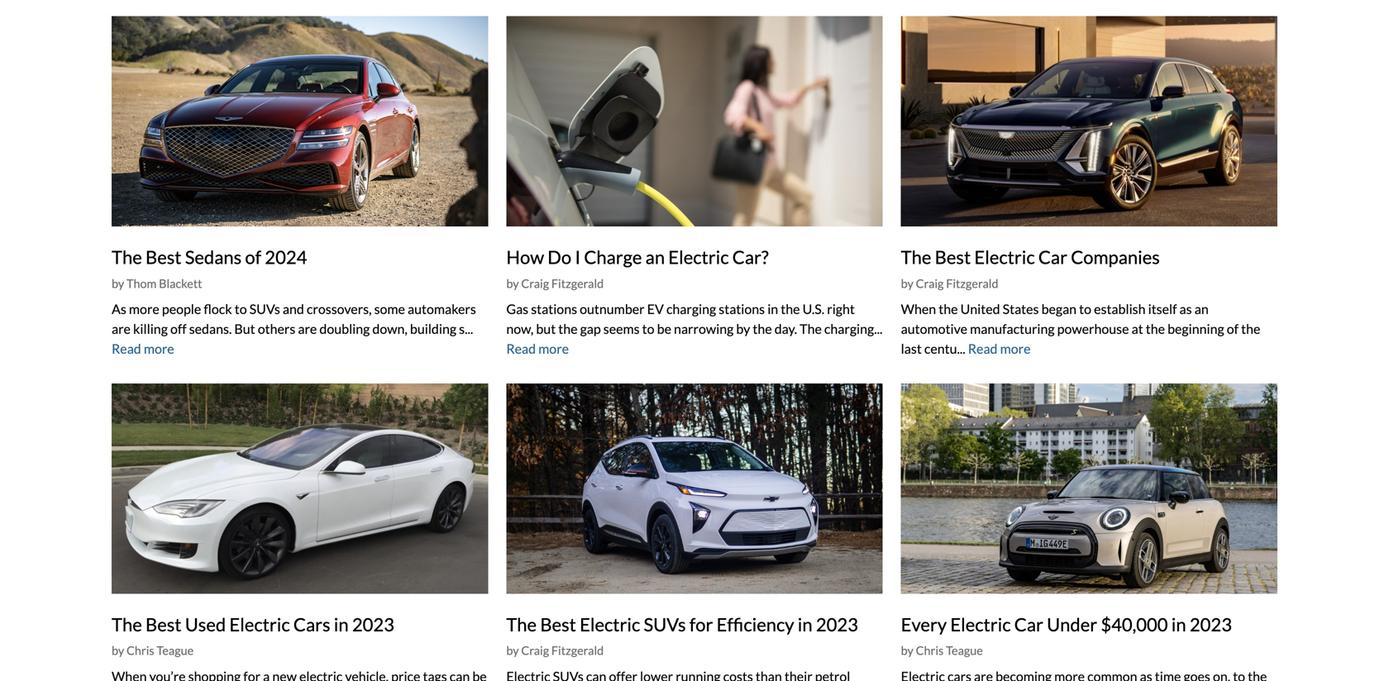 Task type: vqa. For each thing, say whether or not it's contained in the screenshot.
the rightmost of
yes



Task type: describe. For each thing, give the bounding box(es) containing it.
the best electric suvs for efficiency in 2023 link
[[507, 614, 859, 636]]

by for how do i charge an electric car?
[[507, 277, 519, 291]]

killing
[[133, 321, 168, 337]]

chris for every
[[916, 644, 944, 658]]

now,
[[507, 321, 534, 337]]

as more people flock to suvs and crossovers, some automakers are killing off sedans. but others are doubling down, building s... read more
[[112, 301, 476, 357]]

sedans.
[[189, 321, 232, 337]]

2 stations from the left
[[719, 301, 765, 317]]

but
[[234, 321, 255, 337]]

s...
[[459, 321, 473, 337]]

charging...
[[825, 321, 883, 337]]

by for every electric car under $40,000 in 2023
[[901, 644, 914, 658]]

best for the best electric car companies
[[935, 246, 971, 268]]

the for the best used electric cars in 2023
[[112, 614, 142, 636]]

craig for the best electric suvs for efficiency in 2023
[[521, 644, 549, 658]]

in right 'efficiency'
[[798, 614, 813, 636]]

when the united states began to establish itself as an automotive manufacturing powerhouse at the beginning of the last centu...
[[901, 301, 1261, 357]]

2023 for every electric car under $40,000 in 2023
[[1190, 614, 1233, 636]]

craig for how do i charge an electric car?
[[521, 277, 549, 291]]

0 vertical spatial an
[[646, 246, 665, 268]]

2 are from the left
[[298, 321, 317, 337]]

the right beginning
[[1242, 321, 1261, 337]]

suvs inside as more people flock to suvs and crossovers, some automakers are killing off sedans. but others are doubling down, building s... read more
[[250, 301, 280, 317]]

the for the best electric car companies
[[901, 246, 932, 268]]

centu...
[[925, 341, 966, 357]]

car?
[[733, 246, 769, 268]]

the best used electric cars in 2023 image
[[112, 384, 488, 594]]

2024
[[265, 246, 307, 268]]

1 stations from the left
[[531, 301, 577, 317]]

by inside 'gas stations outnumber ev charging stations in the u.s. right now, but the gap seems to be narrowing by the day. the charging... read more'
[[737, 321, 751, 337]]

narrowing
[[674, 321, 734, 337]]

powerhouse
[[1058, 321, 1130, 337]]

more down killing
[[144, 341, 174, 357]]

the right at
[[1146, 321, 1166, 337]]

the best electric car companies image
[[901, 16, 1278, 227]]

how do i charge an electric car? image
[[507, 16, 883, 227]]

efficiency
[[717, 614, 795, 636]]

the best used electric cars in 2023
[[112, 614, 395, 636]]

read more link for i
[[507, 341, 569, 357]]

gas stations outnumber ev charging stations in the u.s. right now, but the gap seems to be narrowing by the day. the charging... read more
[[507, 301, 883, 357]]

in inside 'gas stations outnumber ev charging stations in the u.s. right now, but the gap seems to be narrowing by the day. the charging... read more'
[[768, 301, 779, 317]]

used
[[185, 614, 226, 636]]

as
[[1180, 301, 1193, 317]]

teague for best
[[157, 644, 194, 658]]

the best electric suvs for efficiency in 2023 image
[[507, 384, 883, 594]]

thom
[[127, 277, 157, 291]]

the best electric suvs for efficiency in 2023
[[507, 614, 859, 636]]

in right the $40,000
[[1172, 614, 1187, 636]]

the best electric car companies link
[[901, 246, 1160, 268]]

1 are from the left
[[112, 321, 131, 337]]

by chris teague for best
[[112, 644, 194, 658]]

the best sedans of 2024
[[112, 246, 307, 268]]

the for the best sedans of 2024
[[112, 246, 142, 268]]

more down manufacturing
[[1001, 341, 1031, 357]]

the up automotive
[[939, 301, 958, 317]]

the right but
[[559, 321, 578, 337]]

the best sedans of 2024 link
[[112, 246, 307, 268]]

under
[[1047, 614, 1098, 636]]

states
[[1003, 301, 1039, 317]]

read more link for sedans
[[112, 341, 174, 357]]

fitzgerald for suvs
[[552, 644, 604, 658]]

the up the day.
[[781, 301, 800, 317]]

more up killing
[[129, 301, 159, 317]]

the best used electric cars in 2023 link
[[112, 614, 395, 636]]

blackett
[[159, 277, 202, 291]]

3 read from the left
[[968, 341, 998, 357]]

by for the best sedans of 2024
[[112, 277, 124, 291]]

off
[[170, 321, 187, 337]]

united
[[961, 301, 1001, 317]]

and
[[283, 301, 304, 317]]

to inside 'gas stations outnumber ev charging stations in the u.s. right now, but the gap seems to be narrowing by the day. the charging... read more'
[[642, 321, 655, 337]]



Task type: locate. For each thing, give the bounding box(es) containing it.
every electric car under $40,000 in 2023
[[901, 614, 1233, 636]]

itself
[[1149, 301, 1178, 317]]

every electric car under $40,000 in 2023 link
[[901, 614, 1233, 636]]

sedans
[[185, 246, 242, 268]]

1 horizontal spatial read more link
[[507, 341, 569, 357]]

the inside 'gas stations outnumber ev charging stations in the u.s. right now, but the gap seems to be narrowing by the day. the charging... read more'
[[800, 321, 822, 337]]

down,
[[373, 321, 408, 337]]

by chris teague down used
[[112, 644, 194, 658]]

by craig fitzgerald for the best electric suvs for efficiency in 2023
[[507, 644, 604, 658]]

people
[[162, 301, 201, 317]]

fitzgerald
[[552, 277, 604, 291], [947, 277, 999, 291], [552, 644, 604, 658]]

to inside 'when the united states began to establish itself as an automotive manufacturing powerhouse at the beginning of the last centu...'
[[1080, 301, 1092, 317]]

suvs
[[250, 301, 280, 317], [644, 614, 686, 636]]

2023 right 'efficiency'
[[816, 614, 859, 636]]

companies
[[1071, 246, 1160, 268]]

car left under
[[1015, 614, 1044, 636]]

1 horizontal spatial suvs
[[644, 614, 686, 636]]

0 vertical spatial car
[[1039, 246, 1068, 268]]

some
[[374, 301, 405, 317]]

car
[[1039, 246, 1068, 268], [1015, 614, 1044, 636]]

1 teague from the left
[[157, 644, 194, 658]]

1 2023 from the left
[[352, 614, 395, 636]]

seems
[[604, 321, 640, 337]]

automakers
[[408, 301, 476, 317]]

charging
[[667, 301, 717, 317]]

an right as
[[1195, 301, 1209, 317]]

crossovers,
[[307, 301, 372, 317]]

2 chris from the left
[[916, 644, 944, 658]]

0 horizontal spatial suvs
[[250, 301, 280, 317]]

in up the day.
[[768, 301, 779, 317]]

best for the best electric suvs for efficiency in 2023
[[540, 614, 576, 636]]

gas
[[507, 301, 529, 317]]

teague down the every
[[946, 644, 983, 658]]

establish
[[1095, 301, 1146, 317]]

best for the best sedans of 2024
[[146, 246, 182, 268]]

of right beginning
[[1227, 321, 1239, 337]]

1 horizontal spatial by chris teague
[[901, 644, 983, 658]]

the best sedans of 2024 image
[[112, 16, 488, 227]]

by craig fitzgerald for how do i charge an electric car?
[[507, 277, 604, 291]]

2 read more link from the left
[[507, 341, 569, 357]]

beginning
[[1168, 321, 1225, 337]]

1 horizontal spatial teague
[[946, 644, 983, 658]]

2 by chris teague from the left
[[901, 644, 983, 658]]

fitzgerald for charge
[[552, 277, 604, 291]]

1 horizontal spatial an
[[1195, 301, 1209, 317]]

suvs up others
[[250, 301, 280, 317]]

1 horizontal spatial to
[[642, 321, 655, 337]]

be
[[657, 321, 672, 337]]

more down but
[[539, 341, 569, 357]]

in
[[768, 301, 779, 317], [334, 614, 349, 636], [798, 614, 813, 636], [1172, 614, 1187, 636]]

0 horizontal spatial chris
[[127, 644, 154, 658]]

by chris teague for electric
[[901, 644, 983, 658]]

by chris teague down the every
[[901, 644, 983, 658]]

2 2023 from the left
[[816, 614, 859, 636]]

the
[[781, 301, 800, 317], [939, 301, 958, 317], [559, 321, 578, 337], [753, 321, 772, 337], [1146, 321, 1166, 337], [1242, 321, 1261, 337]]

best
[[146, 246, 182, 268], [935, 246, 971, 268], [146, 614, 182, 636], [540, 614, 576, 636]]

cars
[[294, 614, 330, 636]]

read more link down manufacturing
[[968, 341, 1031, 357]]

teague
[[157, 644, 194, 658], [946, 644, 983, 658]]

every electric car under $40,000 in 2023 image
[[901, 384, 1278, 594]]

by craig fitzgerald
[[507, 277, 604, 291], [901, 277, 999, 291], [507, 644, 604, 658]]

1 horizontal spatial of
[[1227, 321, 1239, 337]]

craig
[[521, 277, 549, 291], [916, 277, 944, 291], [521, 644, 549, 658]]

of inside 'when the united states began to establish itself as an automotive manufacturing powerhouse at the beginning of the last centu...'
[[1227, 321, 1239, 337]]

others
[[258, 321, 296, 337]]

read inside as more people flock to suvs and crossovers, some automakers are killing off sedans. but others are doubling down, building s... read more
[[112, 341, 141, 357]]

2 read from the left
[[507, 341, 536, 357]]

doubling
[[320, 321, 370, 337]]

read more
[[968, 341, 1031, 357]]

are down and
[[298, 321, 317, 337]]

2 horizontal spatial to
[[1080, 301, 1092, 317]]

0 horizontal spatial of
[[245, 246, 261, 268]]

stations up but
[[531, 301, 577, 317]]

manufacturing
[[970, 321, 1055, 337]]

the
[[112, 246, 142, 268], [901, 246, 932, 268], [800, 321, 822, 337], [112, 614, 142, 636], [507, 614, 537, 636]]

suvs left 'for'
[[644, 614, 686, 636]]

$40,000
[[1101, 614, 1169, 636]]

electric
[[669, 246, 729, 268], [975, 246, 1035, 268], [229, 614, 290, 636], [580, 614, 641, 636], [951, 614, 1011, 636]]

read down now,
[[507, 341, 536, 357]]

teague for electric
[[946, 644, 983, 658]]

charge
[[584, 246, 642, 268]]

more inside 'gas stations outnumber ev charging stations in the u.s. right now, but the gap seems to be narrowing by the day. the charging... read more'
[[539, 341, 569, 357]]

2023 right the $40,000
[[1190, 614, 1233, 636]]

when
[[901, 301, 937, 317]]

1 horizontal spatial read
[[507, 341, 536, 357]]

1 horizontal spatial chris
[[916, 644, 944, 658]]

last
[[901, 341, 922, 357]]

right
[[827, 301, 855, 317]]

best for the best used electric cars in 2023
[[146, 614, 182, 636]]

by chris teague
[[112, 644, 194, 658], [901, 644, 983, 658]]

1 chris from the left
[[127, 644, 154, 658]]

read down manufacturing
[[968, 341, 998, 357]]

day.
[[775, 321, 797, 337]]

0 horizontal spatial are
[[112, 321, 131, 337]]

began
[[1042, 301, 1077, 317]]

read more link down but
[[507, 341, 569, 357]]

1 vertical spatial car
[[1015, 614, 1044, 636]]

by for the best used electric cars in 2023
[[112, 644, 124, 658]]

read more link down killing
[[112, 341, 174, 357]]

gap
[[580, 321, 601, 337]]

0 horizontal spatial 2023
[[352, 614, 395, 636]]

for
[[690, 614, 713, 636]]

are down as
[[112, 321, 131, 337]]

are
[[112, 321, 131, 337], [298, 321, 317, 337]]

0 horizontal spatial teague
[[157, 644, 194, 658]]

to up but
[[235, 301, 247, 317]]

an right "charge"
[[646, 246, 665, 268]]

0 horizontal spatial stations
[[531, 301, 577, 317]]

to
[[235, 301, 247, 317], [1080, 301, 1092, 317], [642, 321, 655, 337]]

of left 2024
[[245, 246, 261, 268]]

0 horizontal spatial read
[[112, 341, 141, 357]]

by craig fitzgerald for the best electric car companies
[[901, 277, 999, 291]]

more
[[129, 301, 159, 317], [144, 341, 174, 357], [539, 341, 569, 357], [1001, 341, 1031, 357]]

outnumber
[[580, 301, 645, 317]]

but
[[536, 321, 556, 337]]

automotive
[[901, 321, 968, 337]]

0 horizontal spatial an
[[646, 246, 665, 268]]

ev
[[647, 301, 664, 317]]

i
[[575, 246, 581, 268]]

building
[[410, 321, 457, 337]]

read more link for electric
[[968, 341, 1031, 357]]

2 teague from the left
[[946, 644, 983, 658]]

3 read more link from the left
[[968, 341, 1031, 357]]

by thom blackett
[[112, 277, 202, 291]]

2023 for the best used electric cars in 2023
[[352, 614, 395, 636]]

read more link
[[112, 341, 174, 357], [507, 341, 569, 357], [968, 341, 1031, 357]]

by
[[112, 277, 124, 291], [507, 277, 519, 291], [901, 277, 914, 291], [737, 321, 751, 337], [112, 644, 124, 658], [507, 644, 519, 658], [901, 644, 914, 658]]

stations
[[531, 301, 577, 317], [719, 301, 765, 317]]

craig for the best electric car companies
[[916, 277, 944, 291]]

read down killing
[[112, 341, 141, 357]]

at
[[1132, 321, 1144, 337]]

3 2023 from the left
[[1190, 614, 1233, 636]]

2 horizontal spatial read more link
[[968, 341, 1031, 357]]

how
[[507, 246, 544, 268]]

how do i charge an electric car?
[[507, 246, 769, 268]]

every
[[901, 614, 947, 636]]

flock
[[204, 301, 232, 317]]

to inside as more people flock to suvs and crossovers, some automakers are killing off sedans. but others are doubling down, building s... read more
[[235, 301, 247, 317]]

fitzgerald for car
[[947, 277, 999, 291]]

in right cars
[[334, 614, 349, 636]]

chris for the
[[127, 644, 154, 658]]

0 horizontal spatial read more link
[[112, 341, 174, 357]]

2 horizontal spatial read
[[968, 341, 998, 357]]

by for the best electric car companies
[[901, 277, 914, 291]]

1 read more link from the left
[[112, 341, 174, 357]]

0 vertical spatial suvs
[[250, 301, 280, 317]]

to up powerhouse
[[1080, 301, 1092, 317]]

2 horizontal spatial 2023
[[1190, 614, 1233, 636]]

the for the best electric suvs for efficiency in 2023
[[507, 614, 537, 636]]

0 vertical spatial of
[[245, 246, 261, 268]]

1 horizontal spatial are
[[298, 321, 317, 337]]

stations up narrowing on the top of page
[[719, 301, 765, 317]]

chris
[[127, 644, 154, 658], [916, 644, 944, 658]]

read
[[112, 341, 141, 357], [507, 341, 536, 357], [968, 341, 998, 357]]

1 vertical spatial suvs
[[644, 614, 686, 636]]

to left be on the left top of the page
[[642, 321, 655, 337]]

car up began
[[1039, 246, 1068, 268]]

read inside 'gas stations outnumber ev charging stations in the u.s. right now, but the gap seems to be narrowing by the day. the charging... read more'
[[507, 341, 536, 357]]

as
[[112, 301, 126, 317]]

u.s.
[[803, 301, 825, 317]]

1 horizontal spatial 2023
[[816, 614, 859, 636]]

do
[[548, 246, 572, 268]]

2023
[[352, 614, 395, 636], [816, 614, 859, 636], [1190, 614, 1233, 636]]

0 horizontal spatial to
[[235, 301, 247, 317]]

how do i charge an electric car? link
[[507, 246, 769, 268]]

the left the day.
[[753, 321, 772, 337]]

an inside 'when the united states began to establish itself as an automotive manufacturing powerhouse at the beginning of the last centu...'
[[1195, 301, 1209, 317]]

2023 right cars
[[352, 614, 395, 636]]

teague down used
[[157, 644, 194, 658]]

0 horizontal spatial by chris teague
[[112, 644, 194, 658]]

1 read from the left
[[112, 341, 141, 357]]

1 horizontal spatial stations
[[719, 301, 765, 317]]

by for the best electric suvs for efficiency in 2023
[[507, 644, 519, 658]]

of
[[245, 246, 261, 268], [1227, 321, 1239, 337]]

1 by chris teague from the left
[[112, 644, 194, 658]]

an
[[646, 246, 665, 268], [1195, 301, 1209, 317]]

1 vertical spatial an
[[1195, 301, 1209, 317]]

the best electric car companies
[[901, 246, 1160, 268]]

1 vertical spatial of
[[1227, 321, 1239, 337]]



